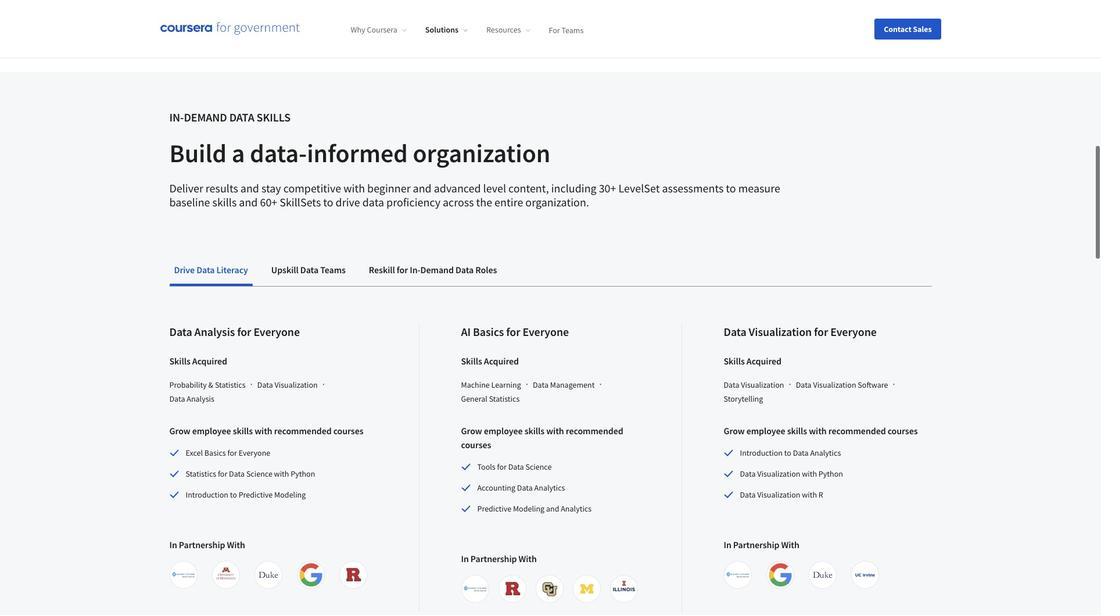 Task type: describe. For each thing, give the bounding box(es) containing it.
grow for data visualization for everyone
[[724, 425, 745, 437]]

ashok leyland logo image for analysis
[[172, 563, 195, 587]]

data-
[[250, 137, 307, 169]]

introduction to predictive modeling
[[186, 490, 306, 500]]

stay
[[262, 181, 281, 195]]

data right drive
[[197, 264, 215, 276]]

level
[[484, 181, 506, 195]]

drive data literacy tab panel
[[170, 287, 932, 612]]

accounting data analytics
[[478, 483, 565, 493]]

skills up data-
[[257, 110, 291, 124]]

with for analysis
[[227, 539, 245, 551]]

introduction to data analytics
[[741, 448, 842, 458]]

the
[[477, 195, 493, 209]]

for teams
[[549, 25, 584, 35]]

management
[[550, 380, 595, 390]]

introduction for introduction to data analytics
[[741, 448, 783, 458]]

science for tools for data science
[[526, 462, 552, 472]]

and left 60+
[[239, 195, 258, 209]]

acquired for visualization
[[747, 355, 782, 367]]

1 horizontal spatial teams
[[562, 25, 584, 35]]

data inside "button"
[[300, 264, 319, 276]]

coursera
[[367, 25, 398, 35]]

data down probability
[[170, 394, 185, 404]]

deliver
[[170, 181, 203, 195]]

advanced
[[434, 181, 481, 195]]

basics for ai
[[473, 324, 504, 339]]

partnership for visualization
[[734, 539, 780, 551]]

employee for visualization
[[747, 425, 786, 437]]

visualization for data visualization with r
[[758, 490, 801, 500]]

&
[[209, 380, 213, 390]]

organization
[[413, 137, 551, 169]]

drive data literacy button
[[170, 256, 253, 284]]

roles
[[476, 264, 497, 276]]

including
[[552, 181, 597, 195]]

solutions
[[426, 25, 459, 35]]

ai basics for everyone
[[461, 324, 569, 339]]

build
[[170, 137, 227, 169]]

skills for data analysis for everyone
[[170, 355, 191, 367]]

university of minnesota image
[[214, 563, 238, 587]]

in partnership with for visualization
[[724, 539, 800, 551]]

content tabs tab list
[[170, 256, 932, 286]]

informed
[[307, 137, 408, 169]]

data visualization for everyone
[[724, 324, 877, 339]]

university of michigan image
[[575, 577, 599, 601]]

tools for data science
[[478, 462, 552, 472]]

statistics for data science with python
[[186, 469, 315, 479]]

data analysis for everyone
[[170, 324, 300, 339]]

storytelling
[[724, 394, 764, 404]]

drive
[[174, 264, 195, 276]]

for
[[549, 25, 560, 35]]

competitive
[[284, 181, 341, 195]]

analysis inside the data visualization data analysis
[[187, 394, 215, 404]]

and right beginner
[[413, 181, 432, 195]]

grow employee skills with recommended courses for analysis
[[170, 425, 364, 437]]

data visualization with r
[[741, 490, 824, 500]]

reskill for in-demand data roles
[[369, 264, 497, 276]]

upskill data teams
[[271, 264, 346, 276]]

resources
[[487, 25, 521, 35]]

data left roles
[[456, 264, 474, 276]]

resources link
[[487, 25, 531, 35]]

0 vertical spatial in-
[[170, 110, 184, 124]]

everyone for data analysis for everyone
[[254, 324, 300, 339]]

ashok leyland logo image for visualization
[[727, 563, 750, 587]]

data visualization
[[724, 380, 785, 390]]

recommended for data analysis for everyone
[[274, 425, 332, 437]]

to down statistics for data science with python
[[230, 490, 237, 500]]

sales
[[914, 24, 932, 34]]

beginner
[[368, 181, 411, 195]]

to left drive
[[323, 195, 334, 209]]

demand
[[421, 264, 454, 276]]

across
[[443, 195, 474, 209]]

courses for ai basics for everyone
[[461, 439, 492, 451]]

excel basics for everyone
[[186, 448, 271, 458]]

solutions link
[[426, 25, 468, 35]]

0 horizontal spatial predictive
[[239, 490, 273, 500]]

in partnership with for analysis
[[170, 539, 245, 551]]

with for visualization
[[782, 539, 800, 551]]

visualization for data visualization for everyone
[[749, 324, 812, 339]]

1 vertical spatial predictive
[[478, 504, 512, 514]]

drive data literacy
[[174, 264, 248, 276]]

0 vertical spatial statistics
[[215, 380, 246, 390]]

demand
[[184, 110, 227, 124]]

everyone for data visualization for everyone
[[831, 324, 877, 339]]

skills acquired for basics
[[461, 355, 519, 367]]

why
[[351, 25, 366, 35]]

machine
[[461, 380, 490, 390]]

measure
[[739, 181, 781, 195]]

analytics for data
[[811, 448, 842, 458]]

literacy
[[217, 264, 248, 276]]

for inside reskill for in-demand data roles button
[[397, 264, 408, 276]]

everyone for ai basics for everyone
[[523, 324, 569, 339]]

university of california irvine course logo image
[[854, 563, 878, 587]]

coursera for government image
[[160, 22, 300, 36]]

employee for analysis
[[192, 425, 231, 437]]

1 python from the left
[[291, 469, 315, 479]]

recommended for ai basics for everyone
[[566, 425, 624, 437]]

skills for ai basics for everyone
[[525, 425, 545, 437]]

skills acquired for analysis
[[170, 355, 227, 367]]

with inside deliver results and stay competitive with beginner and advanced level content, including 30+ levelset assessments to measure baseline skills and 60+ skillsets to drive data proficiency across the entire organization.
[[344, 181, 365, 195]]

1 vertical spatial analytics
[[535, 483, 565, 493]]

why coursera link
[[351, 25, 407, 35]]

with up excel basics for everyone
[[255, 425, 273, 437]]

2 google leader logo image from the left
[[769, 563, 792, 587]]

for teams link
[[549, 25, 584, 35]]

skills for data visualization for everyone
[[788, 425, 808, 437]]

proficiency
[[387, 195, 441, 209]]

partnership for analysis
[[179, 539, 225, 551]]

recommended for data visualization for everyone
[[829, 425, 887, 437]]

deliver results and stay competitive with beginner and advanced level content, including 30+ levelset assessments to measure baseline skills and 60+ skillsets to drive data proficiency across the entire organization.
[[170, 181, 781, 209]]

0 vertical spatial modeling
[[275, 490, 306, 500]]

organization.
[[526, 195, 590, 209]]

with for basics
[[519, 553, 537, 565]]

data visualization data analysis
[[170, 380, 318, 404]]



Task type: locate. For each thing, give the bounding box(es) containing it.
introduction down excel in the left of the page
[[186, 490, 228, 500]]

acquired up the &
[[192, 355, 227, 367]]

skills down data management general statistics
[[525, 425, 545, 437]]

2 recommended from the left
[[566, 425, 624, 437]]

ai
[[461, 324, 471, 339]]

0 horizontal spatial grow
[[170, 425, 191, 437]]

2 horizontal spatial with
[[782, 539, 800, 551]]

content,
[[509, 181, 549, 195]]

2 duke university image from the left
[[812, 563, 835, 587]]

ashok leyland logo image for basics
[[464, 577, 487, 601]]

with up introduction to data analytics
[[810, 425, 827, 437]]

with
[[227, 539, 245, 551], [782, 539, 800, 551], [519, 553, 537, 565]]

1 skills acquired from the left
[[170, 355, 227, 367]]

data up data visualization with python
[[794, 448, 809, 458]]

in for ai basics for everyone
[[461, 553, 469, 565]]

general
[[461, 394, 488, 404]]

predictive
[[239, 490, 273, 500], [478, 504, 512, 514]]

2 horizontal spatial partnership
[[734, 539, 780, 551]]

in- inside button
[[410, 264, 421, 276]]

1 horizontal spatial with
[[519, 553, 537, 565]]

grow for ai basics for everyone
[[461, 425, 482, 437]]

science
[[526, 462, 552, 472], [246, 469, 273, 479]]

with inside grow employee skills with recommended courses
[[547, 425, 564, 437]]

assessments
[[663, 181, 724, 195]]

3 acquired from the left
[[747, 355, 782, 367]]

2 grow employee skills with recommended courses from the left
[[461, 425, 624, 451]]

1 vertical spatial in-
[[410, 264, 421, 276]]

2 vertical spatial statistics
[[186, 469, 216, 479]]

introduction for introduction to predictive modeling
[[186, 490, 228, 500]]

grow employee skills with recommended courses up tools for data science
[[461, 425, 624, 451]]

1 horizontal spatial rutgers logo image
[[501, 577, 524, 601]]

introduction
[[741, 448, 783, 458], [186, 490, 228, 500]]

r
[[819, 490, 824, 500]]

skills acquired for visualization
[[724, 355, 782, 367]]

introduction up data visualization with python
[[741, 448, 783, 458]]

grow down general
[[461, 425, 482, 437]]

visualization for data visualization data analysis
[[275, 380, 318, 390]]

skills up introduction to data analytics
[[788, 425, 808, 437]]

and inside drive data literacy tab panel
[[547, 504, 560, 514]]

statistics right the &
[[215, 380, 246, 390]]

skills for data visualization for everyone
[[724, 355, 745, 367]]

2 horizontal spatial acquired
[[747, 355, 782, 367]]

software
[[858, 380, 889, 390]]

basics
[[473, 324, 504, 339], [205, 448, 226, 458]]

1 horizontal spatial ashok leyland logo image
[[464, 577, 487, 601]]

1 horizontal spatial in-
[[410, 264, 421, 276]]

upskill data teams button
[[267, 256, 351, 284]]

visualization for data visualization software storytelling
[[814, 380, 857, 390]]

build a data-informed organization
[[170, 137, 551, 169]]

1 horizontal spatial python
[[819, 469, 844, 479]]

0 horizontal spatial teams
[[321, 264, 346, 276]]

contact sales
[[885, 24, 932, 34]]

0 horizontal spatial grow employee skills with recommended courses
[[170, 425, 364, 437]]

1 vertical spatial statistics
[[489, 394, 520, 404]]

teams right the for
[[562, 25, 584, 35]]

0 horizontal spatial partnership
[[179, 539, 225, 551]]

0 horizontal spatial skills acquired
[[170, 355, 227, 367]]

1 horizontal spatial partnership
[[471, 553, 517, 565]]

grow down storytelling
[[724, 425, 745, 437]]

google leader logo image
[[300, 563, 323, 587], [769, 563, 792, 587]]

1 horizontal spatial in partnership with
[[461, 553, 537, 565]]

0 horizontal spatial in-
[[170, 110, 184, 124]]

in-demand data skills
[[170, 110, 291, 124]]

employee up introduction to data analytics
[[747, 425, 786, 437]]

0 horizontal spatial in
[[170, 539, 177, 551]]

rutgers logo image
[[342, 563, 365, 587], [501, 577, 524, 601]]

2 python from the left
[[819, 469, 844, 479]]

data visualization software storytelling
[[724, 380, 889, 404]]

to up data visualization with python
[[785, 448, 792, 458]]

grow
[[170, 425, 191, 437], [461, 425, 482, 437], [724, 425, 745, 437]]

skills acquired up machine learning
[[461, 355, 519, 367]]

2 horizontal spatial grow employee skills with recommended courses
[[724, 425, 918, 437]]

data
[[363, 195, 384, 209]]

1 grow from the left
[[170, 425, 191, 437]]

0 vertical spatial introduction
[[741, 448, 783, 458]]

1 horizontal spatial grow employee skills with recommended courses
[[461, 425, 624, 451]]

1 horizontal spatial modeling
[[513, 504, 545, 514]]

duke university image left "university of california irvine course logo"
[[812, 563, 835, 587]]

probability
[[170, 380, 207, 390]]

skills acquired
[[170, 355, 227, 367], [461, 355, 519, 367], [724, 355, 782, 367]]

employee for basics
[[484, 425, 523, 437]]

data left management
[[533, 380, 549, 390]]

reskill for in-demand data roles button
[[365, 256, 502, 284]]

reskill
[[369, 264, 395, 276]]

a
[[232, 137, 245, 169]]

0 horizontal spatial duke university image
[[257, 563, 280, 587]]

modeling down statistics for data science with python
[[275, 490, 306, 500]]

1 vertical spatial introduction
[[186, 490, 228, 500]]

with left beginner
[[344, 181, 365, 195]]

ashok leyland logo image
[[172, 563, 195, 587], [727, 563, 750, 587], [464, 577, 487, 601]]

1 horizontal spatial grow
[[461, 425, 482, 437]]

analytics
[[811, 448, 842, 458], [535, 483, 565, 493], [561, 504, 592, 514]]

duke university image right the 'university of minnesota' image
[[257, 563, 280, 587]]

skills for data analysis for everyone
[[233, 425, 253, 437]]

3 employee from the left
[[747, 425, 786, 437]]

in- right reskill
[[410, 264, 421, 276]]

employee up tools for data science
[[484, 425, 523, 437]]

statistics down learning
[[489, 394, 520, 404]]

2 horizontal spatial in partnership with
[[724, 539, 800, 551]]

entire
[[495, 195, 524, 209]]

contact sales button
[[875, 18, 942, 39]]

skills acquired up "probability & statistics"
[[170, 355, 227, 367]]

2 acquired from the left
[[484, 355, 519, 367]]

1 horizontal spatial courses
[[461, 439, 492, 451]]

courses
[[334, 425, 364, 437], [888, 425, 918, 437], [461, 439, 492, 451]]

to left measure
[[726, 181, 737, 195]]

why coursera
[[351, 25, 398, 35]]

2 skills acquired from the left
[[461, 355, 519, 367]]

grow up excel in the left of the page
[[170, 425, 191, 437]]

2 horizontal spatial grow
[[724, 425, 745, 437]]

statistics down excel in the left of the page
[[186, 469, 216, 479]]

0 horizontal spatial python
[[291, 469, 315, 479]]

3 recommended from the left
[[829, 425, 887, 437]]

grow employee skills with recommended courses for visualization
[[724, 425, 918, 437]]

1 duke university image from the left
[[257, 563, 280, 587]]

contact
[[885, 24, 912, 34]]

3 grow from the left
[[724, 425, 745, 437]]

grow employee skills with recommended courses for basics
[[461, 425, 624, 451]]

2 horizontal spatial employee
[[747, 425, 786, 437]]

2 employee from the left
[[484, 425, 523, 437]]

grow employee skills with recommended courses up introduction to data analytics
[[724, 425, 918, 437]]

excel
[[186, 448, 203, 458]]

courses for data analysis for everyone
[[334, 425, 364, 437]]

skills right baseline
[[213, 195, 237, 209]]

visualization for data visualization with python
[[758, 469, 801, 479]]

1 horizontal spatial predictive
[[478, 504, 512, 514]]

data up data visualization
[[724, 324, 747, 339]]

recommended inside grow employee skills with recommended courses
[[566, 425, 624, 437]]

3 grow employee skills with recommended courses from the left
[[724, 425, 918, 437]]

0 horizontal spatial introduction
[[186, 490, 228, 500]]

data up a
[[229, 110, 255, 124]]

1 vertical spatial analysis
[[187, 394, 215, 404]]

learning
[[492, 380, 521, 390]]

1 horizontal spatial acquired
[[484, 355, 519, 367]]

0 vertical spatial predictive
[[239, 490, 273, 500]]

data right upskill
[[300, 264, 319, 276]]

1 vertical spatial teams
[[321, 264, 346, 276]]

data up predictive modeling and analytics
[[517, 483, 533, 493]]

acquired for basics
[[484, 355, 519, 367]]

university of colorado boulder image
[[538, 577, 561, 601]]

2 horizontal spatial in
[[724, 539, 732, 551]]

basics for excel
[[205, 448, 226, 458]]

with left r
[[803, 490, 818, 500]]

in for data visualization for everyone
[[724, 539, 732, 551]]

30+
[[599, 181, 617, 195]]

1 horizontal spatial skills acquired
[[461, 355, 519, 367]]

grow for data analysis for everyone
[[170, 425, 191, 437]]

0 vertical spatial analysis
[[195, 324, 235, 339]]

science up accounting data analytics
[[526, 462, 552, 472]]

with up 'introduction to predictive modeling' on the bottom of page
[[274, 469, 289, 479]]

1 horizontal spatial google leader logo image
[[769, 563, 792, 587]]

2 horizontal spatial ashok leyland logo image
[[727, 563, 750, 587]]

science up 'introduction to predictive modeling' on the bottom of page
[[246, 469, 273, 479]]

in-
[[170, 110, 184, 124], [410, 264, 421, 276]]

skills up probability
[[170, 355, 191, 367]]

1 horizontal spatial in
[[461, 553, 469, 565]]

with down data visualization with r
[[782, 539, 800, 551]]

predictive down accounting on the bottom left of the page
[[478, 504, 512, 514]]

tools
[[478, 462, 496, 472]]

data right the &
[[257, 380, 273, 390]]

data up accounting data analytics
[[509, 462, 524, 472]]

results
[[206, 181, 238, 195]]

0 horizontal spatial acquired
[[192, 355, 227, 367]]

skills inside deliver results and stay competitive with beginner and advanced level content, including 30+ levelset assessments to measure baseline skills and 60+ skillsets to drive data proficiency across the entire organization.
[[213, 195, 237, 209]]

3 skills acquired from the left
[[724, 355, 782, 367]]

analysis
[[195, 324, 235, 339], [187, 394, 215, 404]]

1 horizontal spatial employee
[[484, 425, 523, 437]]

data down data visualization with python
[[741, 490, 756, 500]]

data visualization with python
[[741, 469, 844, 479]]

0 vertical spatial teams
[[562, 25, 584, 35]]

data
[[229, 110, 255, 124], [197, 264, 215, 276], [300, 264, 319, 276], [456, 264, 474, 276], [170, 324, 192, 339], [724, 324, 747, 339], [257, 380, 273, 390], [533, 380, 549, 390], [724, 380, 740, 390], [796, 380, 812, 390], [170, 394, 185, 404], [794, 448, 809, 458], [509, 462, 524, 472], [229, 469, 245, 479], [741, 469, 756, 479], [517, 483, 533, 493], [741, 490, 756, 500]]

1 horizontal spatial recommended
[[566, 425, 624, 437]]

0 horizontal spatial courses
[[334, 425, 364, 437]]

levelset
[[619, 181, 660, 195]]

1 recommended from the left
[[274, 425, 332, 437]]

basics right ai
[[473, 324, 504, 339]]

modeling
[[275, 490, 306, 500], [513, 504, 545, 514]]

duke university image
[[257, 563, 280, 587], [812, 563, 835, 587]]

1 vertical spatial basics
[[205, 448, 226, 458]]

duke university image for analysis
[[257, 563, 280, 587]]

visualization for data visualization
[[742, 380, 785, 390]]

machine learning
[[461, 380, 521, 390]]

teams inside "button"
[[321, 264, 346, 276]]

skills up data visualization
[[724, 355, 745, 367]]

skills
[[213, 195, 237, 209], [233, 425, 253, 437], [525, 425, 545, 437], [788, 425, 808, 437]]

upskill
[[271, 264, 299, 276]]

in for data analysis for everyone
[[170, 539, 177, 551]]

2 grow from the left
[[461, 425, 482, 437]]

grow employee skills with recommended courses
[[170, 425, 364, 437], [461, 425, 624, 451], [724, 425, 918, 437]]

0 vertical spatial basics
[[473, 324, 504, 339]]

0 vertical spatial analytics
[[811, 448, 842, 458]]

0 horizontal spatial ashok leyland logo image
[[172, 563, 195, 587]]

2 horizontal spatial courses
[[888, 425, 918, 437]]

to
[[726, 181, 737, 195], [323, 195, 334, 209], [785, 448, 792, 458], [230, 490, 237, 500]]

acquired
[[192, 355, 227, 367], [484, 355, 519, 367], [747, 355, 782, 367]]

and down accounting data analytics
[[547, 504, 560, 514]]

data up storytelling
[[724, 380, 740, 390]]

1 employee from the left
[[192, 425, 231, 437]]

data inside data management general statistics
[[533, 380, 549, 390]]

0 horizontal spatial in partnership with
[[170, 539, 245, 551]]

illinios image
[[613, 577, 636, 601]]

1 google leader logo image from the left
[[300, 563, 323, 587]]

data inside data visualization software storytelling
[[796, 380, 812, 390]]

employee inside grow employee skills with recommended courses
[[484, 425, 523, 437]]

acquired up learning
[[484, 355, 519, 367]]

2 horizontal spatial skills acquired
[[724, 355, 782, 367]]

data up probability
[[170, 324, 192, 339]]

60+
[[260, 195, 278, 209]]

grow employee skills with recommended courses up excel basics for everyone
[[170, 425, 364, 437]]

acquired up data visualization
[[747, 355, 782, 367]]

with down predictive modeling and analytics
[[519, 553, 537, 565]]

partnership for basics
[[471, 553, 517, 565]]

skills
[[257, 110, 291, 124], [170, 355, 191, 367], [461, 355, 482, 367], [724, 355, 745, 367]]

1 horizontal spatial basics
[[473, 324, 504, 339]]

statistics inside data management general statistics
[[489, 394, 520, 404]]

2 vertical spatial analytics
[[561, 504, 592, 514]]

data down excel basics for everyone
[[229, 469, 245, 479]]

1 horizontal spatial introduction
[[741, 448, 783, 458]]

and left stay
[[241, 181, 259, 195]]

analytics for and
[[561, 504, 592, 514]]

acquired for analysis
[[192, 355, 227, 367]]

accounting
[[478, 483, 516, 493]]

0 horizontal spatial employee
[[192, 425, 231, 437]]

with
[[344, 181, 365, 195], [255, 425, 273, 437], [547, 425, 564, 437], [810, 425, 827, 437], [274, 469, 289, 479], [803, 469, 818, 479], [803, 490, 818, 500]]

duke university image for visualization
[[812, 563, 835, 587]]

in- up build
[[170, 110, 184, 124]]

courses for data visualization for everyone
[[888, 425, 918, 437]]

with up the 'university of minnesota' image
[[227, 539, 245, 551]]

analysis up the &
[[195, 324, 235, 339]]

skills acquired up data visualization
[[724, 355, 782, 367]]

data management general statistics
[[461, 380, 595, 404]]

2 horizontal spatial recommended
[[829, 425, 887, 437]]

visualization inside the data visualization data analysis
[[275, 380, 318, 390]]

and
[[241, 181, 259, 195], [413, 181, 432, 195], [239, 195, 258, 209], [547, 504, 560, 514]]

python
[[291, 469, 315, 479], [819, 469, 844, 479]]

0 horizontal spatial science
[[246, 469, 273, 479]]

basics right excel in the left of the page
[[205, 448, 226, 458]]

0 horizontal spatial with
[[227, 539, 245, 551]]

teams right upskill
[[321, 264, 346, 276]]

visualization inside data visualization software storytelling
[[814, 380, 857, 390]]

1 acquired from the left
[[192, 355, 227, 367]]

drive
[[336, 195, 360, 209]]

skills for ai basics for everyone
[[461, 355, 482, 367]]

skillsets
[[280, 195, 321, 209]]

recommended
[[274, 425, 332, 437], [566, 425, 624, 437], [829, 425, 887, 437]]

data up data visualization with r
[[741, 469, 756, 479]]

predictive modeling and analytics
[[478, 504, 592, 514]]

skills up excel basics for everyone
[[233, 425, 253, 437]]

science for statistics for data science with python
[[246, 469, 273, 479]]

1 grow employee skills with recommended courses from the left
[[170, 425, 364, 437]]

in partnership with for basics
[[461, 553, 537, 565]]

baseline
[[170, 195, 210, 209]]

probability & statistics
[[170, 380, 246, 390]]

skills inside grow employee skills with recommended courses
[[525, 425, 545, 437]]

modeling down accounting data analytics
[[513, 504, 545, 514]]

0 horizontal spatial modeling
[[275, 490, 306, 500]]

employee up excel basics for everyone
[[192, 425, 231, 437]]

1 vertical spatial modeling
[[513, 504, 545, 514]]

skills up machine
[[461, 355, 482, 367]]

0 horizontal spatial rutgers logo image
[[342, 563, 365, 587]]

0 horizontal spatial recommended
[[274, 425, 332, 437]]

everyone for excel basics for everyone
[[239, 448, 271, 458]]

teams
[[562, 25, 584, 35], [321, 264, 346, 276]]

in
[[170, 539, 177, 551], [724, 539, 732, 551], [461, 553, 469, 565]]

courses inside grow employee skills with recommended courses
[[461, 439, 492, 451]]

with down introduction to data analytics
[[803, 469, 818, 479]]

data right data visualization
[[796, 380, 812, 390]]

0 horizontal spatial basics
[[205, 448, 226, 458]]

0 horizontal spatial google leader logo image
[[300, 563, 323, 587]]

1 horizontal spatial duke university image
[[812, 563, 835, 587]]

analysis down "probability & statistics"
[[187, 394, 215, 404]]

predictive down statistics for data science with python
[[239, 490, 273, 500]]

with down data management general statistics
[[547, 425, 564, 437]]

1 horizontal spatial science
[[526, 462, 552, 472]]



Task type: vqa. For each thing, say whether or not it's contained in the screenshot.
In Partnership With corresponding to Analysis
yes



